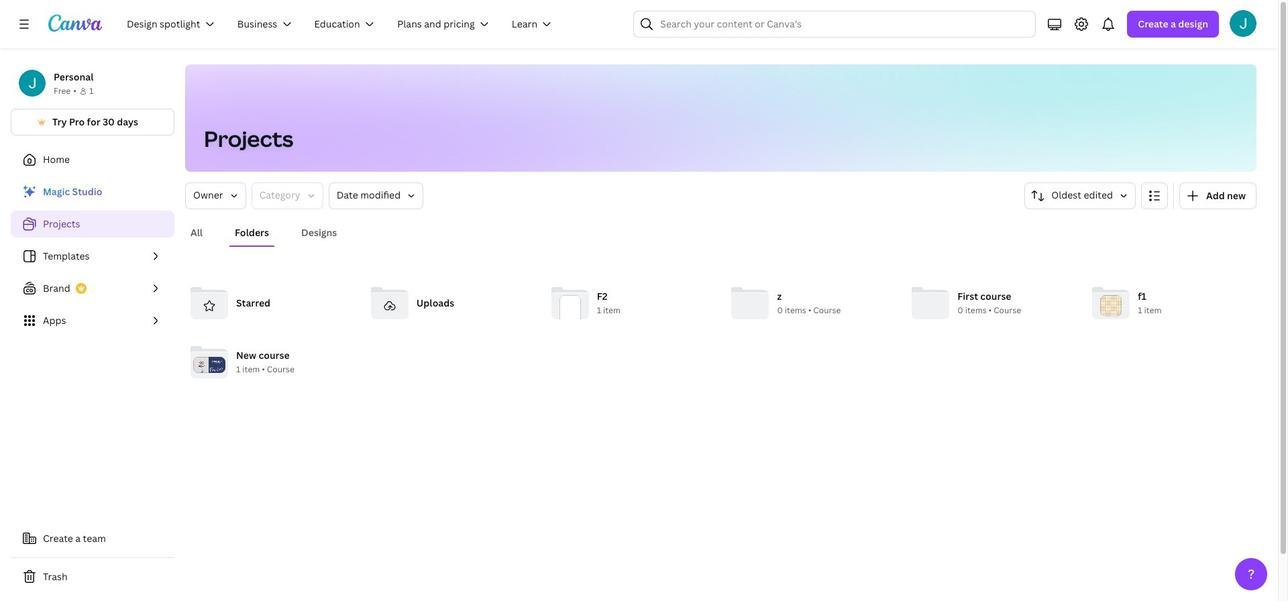 Task type: vqa. For each thing, say whether or not it's contained in the screenshot.
"Search" search field
yes



Task type: locate. For each thing, give the bounding box(es) containing it.
list
[[11, 179, 175, 334]]

Owner button
[[185, 183, 246, 209]]

Category button
[[251, 183, 323, 209]]

None search field
[[634, 11, 1037, 38]]



Task type: describe. For each thing, give the bounding box(es) containing it.
top level navigation element
[[118, 11, 566, 38]]

john smith image
[[1231, 10, 1257, 37]]

Date modified button
[[329, 183, 424, 209]]

Search search field
[[661, 11, 1010, 37]]



